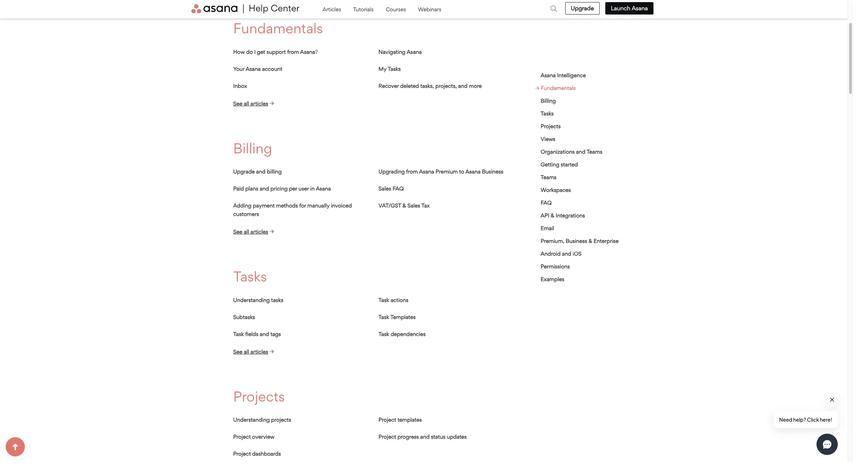 Task type: locate. For each thing, give the bounding box(es) containing it.
workspaces
[[541, 187, 571, 194]]

upgrade for upgrade
[[571, 5, 594, 12]]

fundamentals link down asana intelligence
[[535, 85, 576, 91]]

articles down "customers"
[[251, 229, 268, 235]]

webinars
[[418, 6, 441, 13]]

project left progress
[[379, 434, 396, 441]]

3 see all articles from the top
[[233, 349, 268, 355]]

0 horizontal spatial business
[[482, 168, 504, 175]]

1 vertical spatial business
[[566, 238, 588, 245]]

tasks link up views link
[[541, 110, 554, 117]]

1 vertical spatial &
[[551, 212, 555, 219]]

0 vertical spatial billing
[[541, 97, 556, 104]]

and right the plans
[[260, 185, 269, 192]]

invoiced
[[331, 202, 352, 209]]

billing link up "upgrade and billing"
[[233, 140, 272, 157]]

1 vertical spatial fundamentals link
[[535, 85, 576, 91]]

1 horizontal spatial from
[[406, 168, 418, 175]]

fundamentals down asana intelligence
[[541, 85, 576, 91]]

billing
[[541, 97, 556, 104], [233, 140, 272, 157]]

understanding for understanding projects
[[233, 417, 270, 424]]

2 asana help center help center home page image from the left
[[245, 4, 300, 13]]

faq up vat/gst & sales tax
[[393, 185, 404, 192]]

tasks for leftmost tasks link
[[233, 268, 267, 285]]

1 vertical spatial projects
[[233, 388, 285, 405]]

& for api
[[551, 212, 555, 219]]

task left templates
[[379, 314, 389, 321]]

projects,
[[436, 82, 457, 89]]

email
[[541, 225, 554, 232]]

how
[[233, 48, 245, 55]]

0 vertical spatial tasks link
[[541, 110, 554, 117]]

billing
[[267, 168, 282, 175]]

0 vertical spatial understanding
[[233, 297, 270, 304]]

tasks right my
[[388, 65, 401, 72]]

views link
[[541, 136, 556, 143]]

3 see all articles link from the top
[[233, 348, 274, 356]]

see all articles down "customers"
[[233, 229, 268, 235]]

0 horizontal spatial from
[[287, 48, 299, 55]]

fields
[[245, 331, 258, 338]]

& right 'api'
[[551, 212, 555, 219]]

0 vertical spatial &
[[403, 202, 406, 209]]

1 horizontal spatial billing
[[541, 97, 556, 104]]

billing link down asana intelligence
[[541, 97, 556, 104]]

understanding for understanding tasks
[[233, 297, 270, 304]]

2 understanding from the top
[[233, 417, 270, 424]]

my
[[379, 65, 387, 72]]

projects
[[271, 417, 291, 424]]

fundamentals link
[[233, 20, 323, 37], [535, 85, 576, 91]]

0 horizontal spatial billing
[[233, 140, 272, 157]]

1 vertical spatial faq
[[541, 200, 552, 206]]

progress
[[398, 434, 419, 441]]

your
[[233, 65, 244, 72]]

webinars link
[[418, 4, 441, 14]]

task dependencies link
[[379, 331, 426, 338]]

tasks up views link
[[541, 110, 554, 117]]

see all articles for tasks
[[233, 349, 268, 355]]

2 vertical spatial see all articles link
[[233, 348, 274, 356]]

1 horizontal spatial tasks link
[[541, 110, 554, 117]]

1 all from the top
[[244, 100, 249, 107]]

see down the inbox
[[233, 100, 242, 107]]

task for task templates
[[379, 314, 389, 321]]

projects link up views
[[541, 123, 561, 130]]

task down task templates link in the bottom of the page
[[379, 331, 389, 338]]

0 horizontal spatial &
[[403, 202, 406, 209]]

1 vertical spatial tasks link
[[233, 268, 267, 285]]

0 horizontal spatial fundamentals
[[233, 20, 323, 37]]

see all articles down fields at left bottom
[[233, 349, 268, 355]]

see for tasks
[[233, 349, 242, 355]]

see all articles link down "customers"
[[233, 228, 274, 236]]

3 see from the top
[[233, 349, 242, 355]]

billing down asana intelligence
[[541, 97, 556, 104]]

understanding up subtasks 'link' on the bottom left of page
[[233, 297, 270, 304]]

1 articles from the top
[[251, 100, 268, 107]]

projects for rightmost projects link
[[541, 123, 561, 130]]

2 vertical spatial see
[[233, 349, 242, 355]]

launch asana
[[611, 5, 648, 12]]

2 horizontal spatial tasks
[[541, 110, 554, 117]]

and left billing at the left of the page
[[256, 168, 266, 175]]

understanding tasks link
[[233, 297, 283, 304]]

sales faq link
[[379, 185, 404, 192]]

faq up 'api'
[[541, 200, 552, 206]]

see all articles for billing
[[233, 229, 268, 235]]

0 vertical spatial billing link
[[541, 97, 556, 104]]

organizations and teams
[[541, 149, 603, 155]]

task left fields at left bottom
[[233, 331, 244, 338]]

all for fundamentals
[[244, 100, 249, 107]]

0 horizontal spatial sales
[[379, 185, 391, 192]]

understanding up "project overview" link
[[233, 417, 270, 424]]

1 vertical spatial upgrade
[[233, 168, 255, 175]]

0 vertical spatial fundamentals link
[[233, 20, 323, 37]]

see all articles link for billing
[[233, 228, 274, 236]]

task for task dependencies
[[379, 331, 389, 338]]

billing up "upgrade and billing"
[[233, 140, 272, 157]]

fundamentals link up the support
[[233, 20, 323, 37]]

sales up vat/gst
[[379, 185, 391, 192]]

adding
[[233, 202, 252, 209]]

project left templates
[[379, 417, 396, 424]]

0 vertical spatial see
[[233, 100, 242, 107]]

1 vertical spatial sales
[[408, 202, 420, 209]]

android and ios link
[[541, 251, 582, 257]]

0 vertical spatial projects link
[[541, 123, 561, 130]]

upgrade for upgrade and billing
[[233, 168, 255, 175]]

1 horizontal spatial upgrade
[[571, 5, 594, 12]]

tasks,
[[420, 82, 434, 89]]

fundamentals up the support
[[233, 20, 323, 37]]

upgrade link
[[565, 2, 600, 15]]

sales left tax
[[408, 202, 420, 209]]

your asana account link
[[233, 65, 282, 72]]

1 vertical spatial teams
[[541, 174, 557, 181]]

how do i get support from asana?
[[233, 48, 319, 55]]

recover
[[379, 82, 399, 89]]

3 all from the top
[[244, 349, 249, 355]]

1 see all articles link from the top
[[233, 100, 274, 107]]

2 horizontal spatial &
[[589, 238, 592, 245]]

tags
[[271, 331, 281, 338]]

1 see all articles from the top
[[233, 100, 268, 107]]

dashboards
[[252, 451, 281, 458]]

business up ios
[[566, 238, 588, 245]]

examples
[[541, 276, 565, 283]]

2 vertical spatial articles
[[251, 349, 268, 355]]

1 vertical spatial see all articles
[[233, 229, 268, 235]]

0 horizontal spatial billing link
[[233, 140, 272, 157]]

0 horizontal spatial projects
[[233, 388, 285, 405]]

1 horizontal spatial teams
[[587, 149, 603, 155]]

project dashboards
[[233, 451, 281, 458]]

payment
[[253, 202, 275, 209]]

to
[[459, 168, 464, 175]]

1 horizontal spatial fundamentals
[[541, 85, 576, 91]]

premium, business & enterprise link
[[541, 238, 619, 245]]

templates
[[391, 314, 416, 321]]

2 see all articles link from the top
[[233, 228, 274, 236]]

from left asana?
[[287, 48, 299, 55]]

2 vertical spatial tasks
[[233, 268, 267, 285]]

task left actions
[[379, 297, 389, 304]]

2 vertical spatial &
[[589, 238, 592, 245]]

projects link up understanding projects link
[[233, 388, 285, 405]]

and left more
[[458, 82, 468, 89]]

0 vertical spatial see all articles link
[[233, 100, 274, 107]]

0 vertical spatial tasks
[[388, 65, 401, 72]]

do
[[246, 48, 253, 55]]

project overview link
[[233, 434, 275, 441]]

see all articles link down fields at left bottom
[[233, 348, 274, 356]]

asana right launch
[[632, 5, 648, 12]]

all down the inbox
[[244, 100, 249, 107]]

dependencies
[[391, 331, 426, 338]]

0 horizontal spatial faq
[[393, 185, 404, 192]]

0 horizontal spatial upgrade
[[233, 168, 255, 175]]

how do i get support from asana? link
[[233, 48, 319, 55]]

1 horizontal spatial tasks
[[388, 65, 401, 72]]

see down 'task fields and tags'
[[233, 349, 242, 355]]

understanding tasks
[[233, 297, 283, 304]]

business right to
[[482, 168, 504, 175]]

asana left intelligence
[[541, 72, 556, 79]]

tasks link up understanding tasks at left bottom
[[233, 268, 267, 285]]

2 see all articles from the top
[[233, 229, 268, 235]]

0 horizontal spatial asana help center help center home page image
[[191, 4, 244, 13]]

support
[[267, 48, 286, 55]]

see down "customers"
[[233, 229, 242, 235]]

project down "project overview" link
[[233, 451, 251, 458]]

more
[[469, 82, 482, 89]]

asana right to
[[466, 168, 481, 175]]

from right "upgrading"
[[406, 168, 418, 175]]

tasks up understanding tasks at left bottom
[[233, 268, 267, 285]]

understanding
[[233, 297, 270, 304], [233, 417, 270, 424]]

& left enterprise
[[589, 238, 592, 245]]

all down fields at left bottom
[[244, 349, 249, 355]]

projects up understanding projects link
[[233, 388, 285, 405]]

teams
[[587, 149, 603, 155], [541, 174, 557, 181]]

premium,
[[541, 238, 565, 245]]

articles down 'task fields and tags'
[[251, 349, 268, 355]]

1 vertical spatial projects link
[[233, 388, 285, 405]]

3 articles from the top
[[251, 349, 268, 355]]

api & integrations
[[541, 212, 585, 219]]

2 vertical spatial all
[[244, 349, 249, 355]]

and up started
[[576, 149, 586, 155]]

0 vertical spatial projects
[[541, 123, 561, 130]]

1 vertical spatial all
[[244, 229, 249, 235]]

1 horizontal spatial &
[[551, 212, 555, 219]]

1 vertical spatial see all articles link
[[233, 228, 274, 236]]

billing link
[[541, 97, 556, 104], [233, 140, 272, 157]]

see all articles down the inbox
[[233, 100, 268, 107]]

see all articles for fundamentals
[[233, 100, 268, 107]]

0 vertical spatial business
[[482, 168, 504, 175]]

project templates
[[379, 417, 422, 424]]

permissions
[[541, 263, 570, 270]]

1 horizontal spatial faq
[[541, 200, 552, 206]]

project for project dashboards
[[233, 451, 251, 458]]

organizations and teams link
[[541, 149, 603, 155]]

articles
[[251, 100, 268, 107], [251, 229, 268, 235], [251, 349, 268, 355]]

projects
[[541, 123, 561, 130], [233, 388, 285, 405]]

asana right navigating
[[407, 48, 422, 55]]

2 articles from the top
[[251, 229, 268, 235]]

asana right your
[[246, 65, 261, 72]]

1 vertical spatial tasks
[[541, 110, 554, 117]]

see all articles link down inbox link
[[233, 100, 274, 107]]

task dependencies
[[379, 331, 426, 338]]

2 all from the top
[[244, 229, 249, 235]]

0 horizontal spatial teams
[[541, 174, 557, 181]]

see all articles link for tasks
[[233, 348, 274, 356]]

1 vertical spatial billing
[[233, 140, 272, 157]]

1 horizontal spatial projects link
[[541, 123, 561, 130]]

0 horizontal spatial tasks link
[[233, 268, 267, 285]]

1 horizontal spatial billing link
[[541, 97, 556, 104]]

from
[[287, 48, 299, 55], [406, 168, 418, 175]]

project for project overview
[[233, 434, 251, 441]]

2 see from the top
[[233, 229, 242, 235]]

project left overview
[[233, 434, 251, 441]]

premium
[[436, 168, 458, 175]]

intelligence
[[557, 72, 586, 79]]

1 understanding from the top
[[233, 297, 270, 304]]

2 vertical spatial see all articles
[[233, 349, 268, 355]]

1 horizontal spatial asana help center help center home page image
[[245, 4, 300, 13]]

project for project templates
[[379, 417, 396, 424]]

sales
[[379, 185, 391, 192], [408, 202, 420, 209]]

projects for the left projects link
[[233, 388, 285, 405]]

api
[[541, 212, 550, 219]]

0 vertical spatial fundamentals
[[233, 20, 323, 37]]

1 see from the top
[[233, 100, 242, 107]]

1 horizontal spatial projects
[[541, 123, 561, 130]]

0 vertical spatial upgrade
[[571, 5, 594, 12]]

1 vertical spatial see
[[233, 229, 242, 235]]

articles down your asana account link
[[251, 100, 268, 107]]

tax
[[422, 202, 430, 209]]

overview
[[252, 434, 275, 441]]

all down "customers"
[[244, 229, 249, 235]]

0 horizontal spatial fundamentals link
[[233, 20, 323, 37]]

0 vertical spatial teams
[[587, 149, 603, 155]]

examples link
[[541, 276, 565, 283]]

1 vertical spatial articles
[[251, 229, 268, 235]]

courses link
[[386, 4, 407, 14]]

1 vertical spatial understanding
[[233, 417, 270, 424]]

0 vertical spatial all
[[244, 100, 249, 107]]

faq link
[[541, 200, 552, 206]]

0 horizontal spatial tasks
[[233, 268, 267, 285]]

see all articles link
[[233, 100, 274, 107], [233, 228, 274, 236], [233, 348, 274, 356]]

asana help center help center home page image
[[191, 4, 244, 13], [245, 4, 300, 13]]

business
[[482, 168, 504, 175], [566, 238, 588, 245]]

task templates link
[[379, 314, 416, 321]]

adding payment methods for manually invoiced customers
[[233, 202, 352, 218]]

0 vertical spatial see all articles
[[233, 100, 268, 107]]

1 vertical spatial billing link
[[233, 140, 272, 157]]

projects up views
[[541, 123, 561, 130]]

& right vat/gst
[[403, 202, 406, 209]]

0 vertical spatial articles
[[251, 100, 268, 107]]



Task type: vqa. For each thing, say whether or not it's contained in the screenshot.
Forms
no



Task type: describe. For each thing, give the bounding box(es) containing it.
your asana account
[[233, 65, 282, 72]]

1 horizontal spatial business
[[566, 238, 588, 245]]

methods
[[276, 202, 298, 209]]

asana?
[[300, 48, 318, 55]]

all for tasks
[[244, 349, 249, 355]]

paid plans and pricing per user in asana link
[[233, 185, 331, 192]]

customers
[[233, 211, 259, 218]]

user
[[299, 185, 309, 192]]

for
[[299, 202, 306, 209]]

project for project progress and status updates
[[379, 434, 396, 441]]

tasks for the top tasks link
[[541, 110, 554, 117]]

upgrade and billing
[[233, 168, 282, 175]]

templates
[[398, 417, 422, 424]]

1 vertical spatial fundamentals
[[541, 85, 576, 91]]

billing for the top billing link
[[541, 97, 556, 104]]

launch
[[611, 5, 631, 12]]

vat/gst & sales tax link
[[379, 202, 430, 209]]

email link
[[541, 225, 554, 232]]

workspaces link
[[541, 187, 571, 194]]

plans
[[245, 185, 258, 192]]

courses
[[386, 6, 407, 13]]

in
[[310, 185, 315, 192]]

navigating asana link
[[379, 48, 422, 55]]

1 asana help center help center home page image from the left
[[191, 4, 244, 13]]

status
[[431, 434, 446, 441]]

and left tags
[[260, 331, 269, 338]]

recover deleted tasks, projects, and more
[[379, 82, 482, 89]]

project templates link
[[379, 417, 422, 424]]

paid
[[233, 185, 244, 192]]

task fields and tags
[[233, 331, 281, 338]]

premium, business & enterprise
[[541, 238, 619, 245]]

understanding projects
[[233, 417, 291, 424]]

all for billing
[[244, 229, 249, 235]]

& for vat/gst
[[403, 202, 406, 209]]

navigating
[[379, 48, 406, 55]]

asana left premium
[[419, 168, 434, 175]]

started
[[561, 161, 578, 168]]

see for billing
[[233, 229, 242, 235]]

subtasks link
[[233, 314, 255, 321]]

task templates
[[379, 314, 416, 321]]

navigating asana
[[379, 48, 422, 55]]

ios
[[573, 251, 582, 257]]

billing for the leftmost billing link
[[233, 140, 272, 157]]

pricing
[[270, 185, 288, 192]]

0 vertical spatial from
[[287, 48, 299, 55]]

articles for fundamentals
[[251, 100, 268, 107]]

articles for billing
[[251, 229, 268, 235]]

adding payment methods for manually invoiced customers link
[[233, 202, 352, 218]]

0 horizontal spatial projects link
[[233, 388, 285, 405]]

sales faq
[[379, 185, 404, 192]]

android
[[541, 251, 561, 257]]

integrations
[[556, 212, 585, 219]]

0 vertical spatial faq
[[393, 185, 404, 192]]

asana right "in" on the top of the page
[[316, 185, 331, 192]]

upgrading
[[379, 168, 405, 175]]

my tasks link
[[379, 65, 401, 72]]

see for fundamentals
[[233, 100, 242, 107]]

asana inside "link"
[[632, 5, 648, 12]]

inbox
[[233, 82, 247, 89]]

understanding projects link
[[233, 417, 291, 424]]

launch asana link
[[605, 2, 654, 15]]

my tasks
[[379, 65, 401, 72]]

task for task fields and tags
[[233, 331, 244, 338]]

deleted
[[400, 82, 419, 89]]

1 vertical spatial from
[[406, 168, 418, 175]]

0 vertical spatial sales
[[379, 185, 391, 192]]

project dashboards link
[[233, 451, 281, 458]]

task fields and tags link
[[233, 331, 281, 338]]

i
[[254, 48, 256, 55]]

getting started link
[[541, 161, 578, 168]]

tutorials
[[353, 6, 375, 13]]

project progress and status updates
[[379, 434, 467, 441]]

and left ios
[[562, 251, 572, 257]]

upgrading from asana premium to asana business link
[[379, 168, 504, 175]]

vat/gst & sales tax
[[379, 202, 430, 209]]

get
[[257, 48, 265, 55]]

paid plans and pricing per user in asana
[[233, 185, 331, 192]]

1 horizontal spatial sales
[[408, 202, 420, 209]]

vat/gst
[[379, 202, 401, 209]]

project progress and status updates link
[[379, 434, 467, 441]]

permissions link
[[541, 263, 570, 270]]

upgrading from asana premium to asana business
[[379, 168, 504, 175]]

and left status
[[420, 434, 430, 441]]

1 horizontal spatial fundamentals link
[[535, 85, 576, 91]]

subtasks
[[233, 314, 255, 321]]

articles for tasks
[[251, 349, 268, 355]]

getting started
[[541, 161, 578, 168]]

task for task actions
[[379, 297, 389, 304]]

asana intelligence
[[541, 72, 586, 79]]

api & integrations link
[[541, 212, 585, 219]]

manually
[[307, 202, 330, 209]]

getting
[[541, 161, 560, 168]]

articles link
[[323, 4, 343, 14]]

task actions link
[[379, 297, 408, 304]]

asana intelligence link
[[541, 72, 586, 79]]

views
[[541, 136, 556, 143]]

recover deleted tasks, projects, and more link
[[379, 82, 482, 89]]

actions
[[391, 297, 408, 304]]

upgrade and billing link
[[233, 168, 282, 175]]

see all articles link for fundamentals
[[233, 100, 274, 107]]



